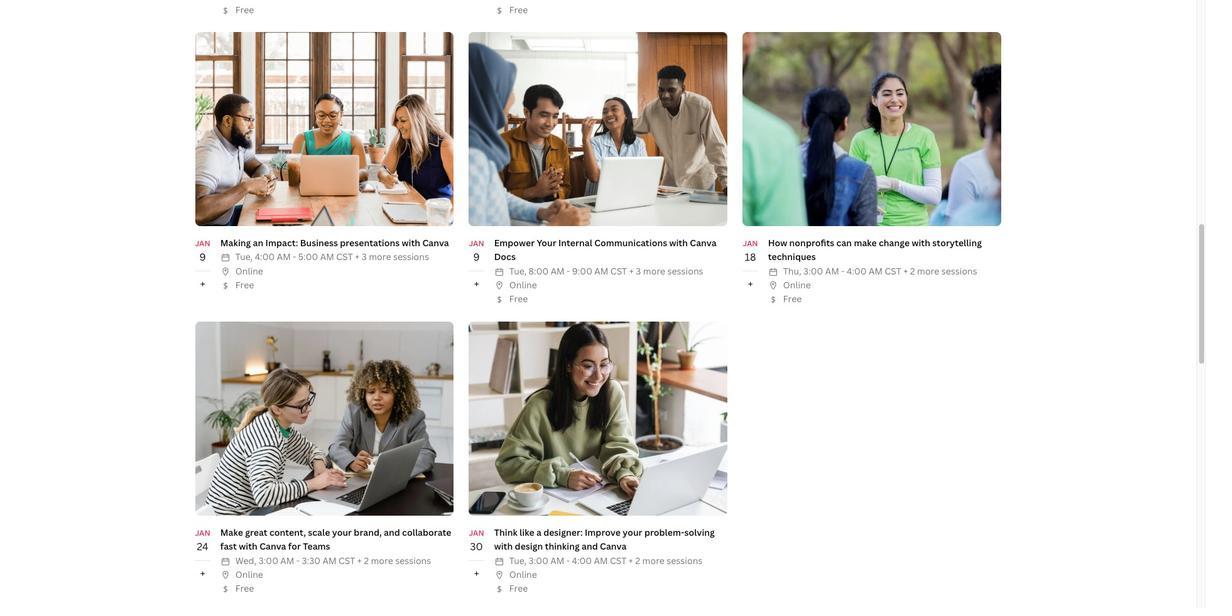 Task type: describe. For each thing, give the bounding box(es) containing it.
8:00
[[529, 265, 549, 277]]

sessions for thu, 3:00 am - 4:00 am cst + 2 more sessions
[[942, 265, 978, 277]]

0 vertical spatial 4:00
[[255, 251, 275, 263]]

tue, for tue, 8:00 am - 9:00 am cst + 3 more sessions
[[510, 265, 527, 277]]

am down for
[[281, 555, 294, 567]]

- for impact:
[[293, 251, 296, 263]]

3:00 for 24
[[259, 555, 278, 567]]

wed,
[[236, 555, 257, 567]]

how nonprofits can make change with storytelling techniques
[[769, 237, 982, 263]]

- for a
[[567, 555, 570, 567]]

am down making an impact: business presentations with canva
[[320, 251, 334, 263]]

am down impact: at the left top of the page
[[277, 251, 291, 263]]

cst for tue, 3:00 am - 4:00 am cst
[[610, 555, 627, 567]]

9 for making an impact: business presentations with canva
[[200, 250, 206, 264]]

am right 3:30
[[323, 555, 337, 567]]

am down the can
[[826, 265, 840, 277]]

techniques
[[769, 251, 816, 263]]

free for making an impact: business presentations with canva
[[236, 279, 254, 291]]

canva inside think like a designer: improve your problem-solving with design thinking and canva
[[600, 541, 627, 553]]

empower your internal communications with canva docs
[[494, 237, 717, 263]]

and inside think like a designer: improve your problem-solving with design thinking and canva
[[582, 541, 598, 553]]

empower your internal communications with canva docs link
[[494, 237, 717, 263]]

storytelling
[[933, 237, 982, 249]]

fast
[[220, 541, 237, 553]]

3 for tue, 4:00 am - 5:00 am cst
[[362, 251, 367, 263]]

more for tue, 4:00 am - 5:00 am cst
[[369, 251, 391, 263]]

9:00
[[572, 265, 593, 277]]

can
[[837, 237, 852, 249]]

make great content, scale your brand, and collaborate fast with canva for teams
[[220, 527, 452, 553]]

jan for how
[[743, 238, 758, 249]]

jan for think
[[469, 528, 484, 539]]

internal
[[559, 237, 593, 249]]

- for content,
[[297, 555, 300, 567]]

24
[[197, 540, 208, 554]]

scale
[[308, 527, 330, 539]]

online for tue, 4:00 am - 5:00 am cst + 3 more sessions
[[236, 265, 263, 277]]

am down thinking
[[551, 555, 565, 567]]

cst for thu, 3:00 am - 4:00 am cst
[[885, 265, 902, 277]]

3:00 for 30
[[529, 555, 549, 567]]

presentations
[[340, 237, 400, 249]]

your inside the make great content, scale your brand, and collaborate fast with canva for teams
[[332, 527, 352, 539]]

design
[[515, 541, 543, 553]]

3:30
[[302, 555, 321, 567]]

jan 30
[[469, 528, 484, 554]]

problem-
[[645, 527, 685, 539]]

how nonprofits can make change with storytelling techniques link
[[769, 237, 982, 263]]

an
[[253, 237, 264, 249]]

content,
[[270, 527, 306, 539]]

3 for tue, 8:00 am - 9:00 am cst
[[636, 265, 641, 277]]

- for can
[[842, 265, 845, 277]]

for
[[288, 541, 301, 553]]

impact:
[[266, 237, 298, 249]]

5:00
[[298, 251, 318, 263]]

cst for wed, 3:00 am - 3:30 am cst
[[339, 555, 355, 567]]

teams
[[303, 541, 330, 553]]

sessions for tue, 4:00 am - 5:00 am cst + 3 more sessions
[[393, 251, 429, 263]]

tue, 8:00 am - 9:00 am cst + 3 more sessions
[[510, 265, 704, 277]]

make great content, scale your brand, and collaborate fast with canva for teams link
[[220, 527, 452, 553]]

thu,
[[784, 265, 802, 277]]

2 for 24
[[364, 555, 369, 567]]

like
[[520, 527, 535, 539]]



Task type: locate. For each thing, give the bounding box(es) containing it.
canva inside empower your internal communications with canva docs
[[690, 237, 717, 249]]

online for tue, 3:00 am - 4:00 am cst + 2 more sessions
[[510, 569, 537, 581]]

online
[[236, 265, 263, 277], [510, 279, 537, 291], [784, 279, 811, 291], [236, 569, 263, 581], [510, 569, 537, 581]]

am right 8:00
[[551, 265, 565, 277]]

tue, for tue, 4:00 am - 5:00 am cst + 3 more sessions
[[236, 251, 253, 263]]

business
[[300, 237, 338, 249]]

with right presentations
[[402, 237, 421, 249]]

your
[[537, 237, 557, 249]]

- left 5:00
[[293, 251, 296, 263]]

making an impact: business presentations with canva
[[220, 237, 449, 249]]

-
[[293, 251, 296, 263], [567, 265, 570, 277], [842, 265, 845, 277], [297, 555, 300, 567], [567, 555, 570, 567]]

change
[[879, 237, 910, 249]]

making
[[220, 237, 251, 249]]

3 down communications at the top of page
[[636, 265, 641, 277]]

30
[[470, 540, 483, 554]]

making an impact: business presentations with canva link
[[220, 237, 449, 249]]

2 9 from the left
[[474, 250, 480, 264]]

sessions for tue, 3:00 am - 4:00 am cst + 2 more sessions
[[667, 555, 703, 567]]

more down problem-
[[643, 555, 665, 567]]

2 down "how nonprofits can make change with storytelling techniques" link
[[911, 265, 916, 277]]

3:00 right the thu,
[[804, 265, 824, 277]]

cst down think like a designer: improve your problem-solving with design thinking and canva link
[[610, 555, 627, 567]]

and inside the make great content, scale your brand, and collaborate fast with canva for teams
[[384, 527, 400, 539]]

0 horizontal spatial 3
[[362, 251, 367, 263]]

tue, down docs
[[510, 265, 527, 277]]

cst down making an impact: business presentations with canva
[[336, 251, 353, 263]]

1 horizontal spatial 3
[[636, 265, 641, 277]]

how
[[769, 237, 788, 249]]

more down communications at the top of page
[[644, 265, 666, 277]]

0 vertical spatial 3
[[362, 251, 367, 263]]

am down "how nonprofits can make change with storytelling techniques" link
[[869, 265, 883, 277]]

designer:
[[544, 527, 583, 539]]

with
[[402, 237, 421, 249], [670, 237, 688, 249], [912, 237, 931, 249], [239, 541, 258, 553], [494, 541, 513, 553]]

am right 9:00
[[595, 265, 609, 277]]

brand,
[[354, 527, 382, 539]]

wed, 3:00 am - 3:30 am cst + 2 more sessions
[[236, 555, 431, 567]]

0 horizontal spatial 9
[[200, 250, 206, 264]]

cst
[[336, 251, 353, 263], [611, 265, 627, 277], [885, 265, 902, 277], [339, 555, 355, 567], [610, 555, 627, 567]]

sessions
[[393, 251, 429, 263], [668, 265, 704, 277], [942, 265, 978, 277], [395, 555, 431, 567], [667, 555, 703, 567]]

- left 9:00
[[567, 265, 570, 277]]

2 for 18
[[911, 265, 916, 277]]

+
[[355, 251, 360, 263], [630, 265, 634, 277], [904, 265, 909, 277], [200, 277, 205, 291], [474, 277, 479, 291], [748, 277, 753, 291], [357, 555, 362, 567], [629, 555, 634, 567], [200, 567, 205, 581], [474, 567, 479, 581]]

free for how nonprofits can make change with storytelling techniques
[[784, 293, 802, 305]]

collaborate
[[402, 527, 452, 539]]

2 horizontal spatial 3:00
[[804, 265, 824, 277]]

1 horizontal spatial jan 9
[[469, 238, 484, 264]]

jan 9 for making
[[195, 238, 210, 264]]

1 horizontal spatial 4:00
[[572, 555, 592, 567]]

am down think like a designer: improve your problem-solving with design thinking and canva
[[594, 555, 608, 567]]

jan for empower
[[469, 238, 484, 249]]

online for wed, 3:00 am - 3:30 am cst + 2 more sessions
[[236, 569, 263, 581]]

0 horizontal spatial 4:00
[[255, 251, 275, 263]]

online down 8:00
[[510, 279, 537, 291]]

jan up 30
[[469, 528, 484, 539]]

think like a designer: improve your problem-solving with design thinking and canva link
[[494, 527, 715, 553]]

more for tue, 8:00 am - 9:00 am cst
[[644, 265, 666, 277]]

more
[[369, 251, 391, 263], [644, 265, 666, 277], [918, 265, 940, 277], [371, 555, 393, 567], [643, 555, 665, 567]]

your right scale
[[332, 527, 352, 539]]

1 vertical spatial and
[[582, 541, 598, 553]]

2 down think like a designer: improve your problem-solving with design thinking and canva
[[636, 555, 641, 567]]

jan 18
[[743, 238, 758, 264]]

1 9 from the left
[[200, 250, 206, 264]]

make
[[854, 237, 877, 249]]

1 horizontal spatial 9
[[474, 250, 480, 264]]

more down 'storytelling'
[[918, 265, 940, 277]]

1 jan 9 from the left
[[195, 238, 210, 264]]

cst down the make great content, scale your brand, and collaborate fast with canva for teams
[[339, 555, 355, 567]]

with inside how nonprofits can make change with storytelling techniques
[[912, 237, 931, 249]]

sessions for wed, 3:00 am - 3:30 am cst + 2 more sessions
[[395, 555, 431, 567]]

online down the design
[[510, 569, 537, 581]]

online for thu, 3:00 am - 4:00 am cst + 2 more sessions
[[784, 279, 811, 291]]

- left 3:30
[[297, 555, 300, 567]]

1 your from the left
[[332, 527, 352, 539]]

jan for make
[[195, 528, 210, 539]]

cst for tue, 4:00 am - 5:00 am cst
[[336, 251, 353, 263]]

2 for 30
[[636, 555, 641, 567]]

0 horizontal spatial your
[[332, 527, 352, 539]]

0 horizontal spatial and
[[384, 527, 400, 539]]

cst for tue, 8:00 am - 9:00 am cst
[[611, 265, 627, 277]]

0 horizontal spatial jan 9
[[195, 238, 210, 264]]

1 horizontal spatial 2
[[636, 555, 641, 567]]

your right improve on the bottom
[[623, 527, 643, 539]]

2 horizontal spatial 4:00
[[847, 265, 867, 277]]

communications
[[595, 237, 668, 249]]

more for thu, 3:00 am - 4:00 am cst
[[918, 265, 940, 277]]

jan 24
[[195, 528, 210, 554]]

free for make great content, scale your brand, and collaborate fast with canva for teams
[[236, 583, 254, 595]]

a
[[537, 527, 542, 539]]

tue, for tue, 3:00 am - 4:00 am cst + 2 more sessions
[[510, 555, 527, 567]]

jan
[[195, 238, 210, 249], [469, 238, 484, 249], [743, 238, 758, 249], [195, 528, 210, 539], [469, 528, 484, 539]]

thu, 3:00 am - 4:00 am cst + 2 more sessions
[[784, 265, 978, 277]]

improve
[[585, 527, 621, 539]]

2 horizontal spatial 2
[[911, 265, 916, 277]]

online for tue, 8:00 am - 9:00 am cst + 3 more sessions
[[510, 279, 537, 291]]

and right brand,
[[384, 527, 400, 539]]

free for empower your internal communications with canva docs
[[510, 293, 528, 305]]

jan 9 left making
[[195, 238, 210, 264]]

jan left 'empower'
[[469, 238, 484, 249]]

online down the thu,
[[784, 279, 811, 291]]

4:00 for 18
[[847, 265, 867, 277]]

canva
[[423, 237, 449, 249], [690, 237, 717, 249], [260, 541, 286, 553], [600, 541, 627, 553]]

sessions for tue, 8:00 am - 9:00 am cst + 3 more sessions
[[668, 265, 704, 277]]

18
[[745, 250, 757, 264]]

with inside think like a designer: improve your problem-solving with design thinking and canva
[[494, 541, 513, 553]]

with right change on the right of the page
[[912, 237, 931, 249]]

3:00 for 18
[[804, 265, 824, 277]]

2 jan 9 from the left
[[469, 238, 484, 264]]

jan 9
[[195, 238, 210, 264], [469, 238, 484, 264]]

3:00
[[804, 265, 824, 277], [259, 555, 278, 567], [529, 555, 549, 567]]

4:00 down thinking
[[572, 555, 592, 567]]

3 down presentations
[[362, 251, 367, 263]]

cst down empower your internal communications with canva docs
[[611, 265, 627, 277]]

jan left making
[[195, 238, 210, 249]]

with right communications at the top of page
[[670, 237, 688, 249]]

3:00 down the design
[[529, 555, 549, 567]]

docs
[[494, 251, 516, 263]]

with inside the make great content, scale your brand, and collaborate fast with canva for teams
[[239, 541, 258, 553]]

0 horizontal spatial 3:00
[[259, 555, 278, 567]]

solving
[[685, 527, 715, 539]]

1 horizontal spatial 3:00
[[529, 555, 549, 567]]

free for think like a designer: improve your problem-solving with design thinking and canva
[[510, 583, 528, 595]]

3
[[362, 251, 367, 263], [636, 265, 641, 277]]

thinking
[[545, 541, 580, 553]]

canva inside the make great content, scale your brand, and collaborate fast with canva for teams
[[260, 541, 286, 553]]

jan up 18
[[743, 238, 758, 249]]

- for internal
[[567, 265, 570, 277]]

more for wed, 3:00 am - 3:30 am cst
[[371, 555, 393, 567]]

and
[[384, 527, 400, 539], [582, 541, 598, 553]]

1 vertical spatial 3
[[636, 265, 641, 277]]

9 for empower your internal communications with canva docs
[[474, 250, 480, 264]]

1 horizontal spatial your
[[623, 527, 643, 539]]

jan up 24
[[195, 528, 210, 539]]

online down an
[[236, 265, 263, 277]]

1 vertical spatial 4:00
[[847, 265, 867, 277]]

tue, down the design
[[510, 555, 527, 567]]

with down think
[[494, 541, 513, 553]]

1 horizontal spatial and
[[582, 541, 598, 553]]

- down thinking
[[567, 555, 570, 567]]

jan for making
[[195, 238, 210, 249]]

2
[[911, 265, 916, 277], [364, 555, 369, 567], [636, 555, 641, 567]]

make
[[220, 527, 243, 539]]

empower
[[494, 237, 535, 249]]

tue, 4:00 am - 5:00 am cst + 3 more sessions
[[236, 251, 429, 263]]

4:00 down an
[[255, 251, 275, 263]]

2 your from the left
[[623, 527, 643, 539]]

nonprofits
[[790, 237, 835, 249]]

4:00 down "how nonprofits can make change with storytelling techniques" link
[[847, 265, 867, 277]]

think
[[494, 527, 518, 539]]

0 vertical spatial tue,
[[236, 251, 253, 263]]

online down wed,
[[236, 569, 263, 581]]

am
[[277, 251, 291, 263], [320, 251, 334, 263], [551, 265, 565, 277], [595, 265, 609, 277], [826, 265, 840, 277], [869, 265, 883, 277], [281, 555, 294, 567], [323, 555, 337, 567], [551, 555, 565, 567], [594, 555, 608, 567]]

jan 9 for empower
[[469, 238, 484, 264]]

more for tue, 3:00 am - 4:00 am cst
[[643, 555, 665, 567]]

tue, down making
[[236, 251, 253, 263]]

0 vertical spatial and
[[384, 527, 400, 539]]

cst down "how nonprofits can make change with storytelling techniques" link
[[885, 265, 902, 277]]

4:00 for 30
[[572, 555, 592, 567]]

9
[[200, 250, 206, 264], [474, 250, 480, 264]]

3:00 right wed,
[[259, 555, 278, 567]]

think like a designer: improve your problem-solving with design thinking and canva
[[494, 527, 715, 553]]

and down improve on the bottom
[[582, 541, 598, 553]]

with inside empower your internal communications with canva docs
[[670, 237, 688, 249]]

2 down brand,
[[364, 555, 369, 567]]

free
[[236, 3, 254, 15], [510, 3, 528, 15], [236, 279, 254, 291], [510, 293, 528, 305], [784, 293, 802, 305], [236, 583, 254, 595], [510, 583, 528, 595]]

tue, 3:00 am - 4:00 am cst + 2 more sessions
[[510, 555, 703, 567]]

- down the can
[[842, 265, 845, 277]]

your inside think like a designer: improve your problem-solving with design thinking and canva
[[623, 527, 643, 539]]

great
[[245, 527, 268, 539]]

jan 9 left docs
[[469, 238, 484, 264]]

more down brand,
[[371, 555, 393, 567]]

2 vertical spatial tue,
[[510, 555, 527, 567]]

4:00
[[255, 251, 275, 263], [847, 265, 867, 277], [572, 555, 592, 567]]

0 horizontal spatial 2
[[364, 555, 369, 567]]

more down presentations
[[369, 251, 391, 263]]

2 vertical spatial 4:00
[[572, 555, 592, 567]]

tue,
[[236, 251, 253, 263], [510, 265, 527, 277], [510, 555, 527, 567]]

your
[[332, 527, 352, 539], [623, 527, 643, 539]]

1 vertical spatial tue,
[[510, 265, 527, 277]]

with up wed,
[[239, 541, 258, 553]]



Task type: vqa. For each thing, say whether or not it's contained in the screenshot.


